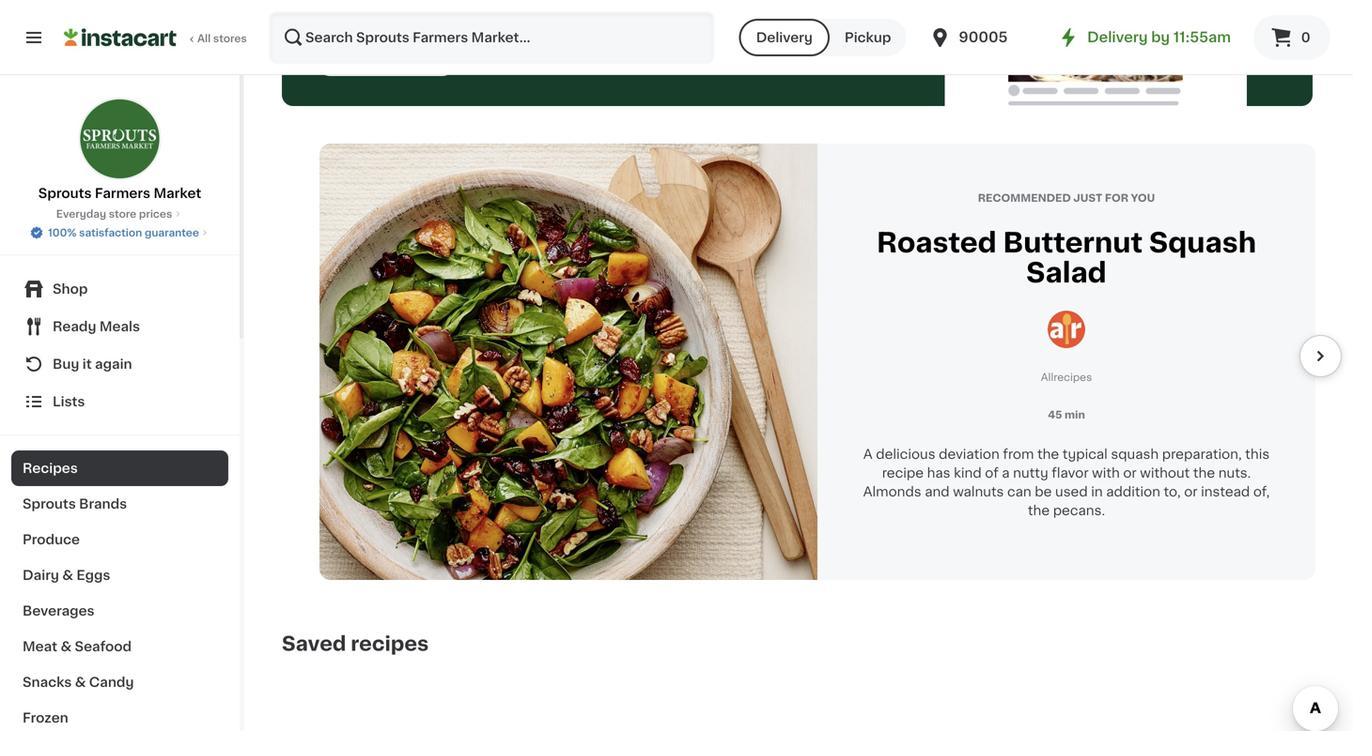 Task type: vqa. For each thing, say whether or not it's contained in the screenshot.
the bottommost OR
yes



Task type: locate. For each thing, give the bounding box(es) containing it.
1 horizontal spatial or
[[1184, 486, 1198, 499]]

market
[[154, 187, 201, 200]]

recipes
[[23, 462, 78, 475]]

sprouts farmers market logo image
[[78, 98, 161, 180]]

instead
[[1201, 486, 1250, 499]]

delivery by 11:55am
[[1087, 31, 1231, 44]]

45
[[1048, 410, 1062, 421]]

saved
[[282, 635, 346, 654]]

2 vertical spatial the
[[1028, 505, 1050, 518]]

recipes
[[351, 635, 429, 654]]

walnuts
[[953, 486, 1004, 499]]

0 horizontal spatial or
[[1123, 467, 1137, 480]]

&
[[62, 569, 73, 583], [61, 641, 72, 654], [75, 677, 86, 690]]

from
[[1003, 448, 1034, 461]]

frozen link
[[11, 701, 228, 732]]

more
[[389, 51, 426, 64]]

delivery left the pickup "button"
[[756, 31, 813, 44]]

meals
[[99, 320, 140, 334]]

1 vertical spatial the
[[1193, 467, 1215, 480]]

sprouts for sprouts farmers market
[[38, 187, 92, 200]]

the down preparation,
[[1193, 467, 1215, 480]]

learn
[[347, 51, 386, 64]]

all stores
[[197, 33, 247, 44]]

guarantee
[[145, 228, 199, 238]]

extension banner image
[[945, 0, 1247, 106]]

delicious
[[876, 448, 935, 461]]

this
[[1245, 448, 1270, 461]]

produce
[[23, 534, 80, 547]]

salad
[[1026, 260, 1107, 287]]

dairy
[[23, 569, 59, 583]]

you
[[1131, 193, 1155, 203]]

farmers
[[95, 187, 150, 200]]

all stores link
[[64, 11, 248, 64]]

sprouts for sprouts brands
[[23, 498, 76, 511]]

butternut
[[1003, 230, 1143, 257]]

1 horizontal spatial delivery
[[1087, 31, 1148, 44]]

prices
[[139, 209, 172, 219]]

stores
[[213, 33, 247, 44]]

ready meals button
[[11, 308, 228, 346]]

service type group
[[739, 19, 906, 56]]

100% satisfaction guarantee
[[48, 228, 199, 238]]

2 vertical spatial &
[[75, 677, 86, 690]]

sprouts brands link
[[11, 487, 228, 522]]

sprouts
[[38, 187, 92, 200], [23, 498, 76, 511]]

recommended just for you
[[978, 193, 1155, 203]]

snacks
[[23, 677, 72, 690]]

& left 'eggs' on the bottom of the page
[[62, 569, 73, 583]]

or right the to,
[[1184, 486, 1198, 499]]

pickup button
[[830, 19, 906, 56]]

typical
[[1063, 448, 1108, 461]]

0 vertical spatial or
[[1123, 467, 1137, 480]]

delivery inside button
[[756, 31, 813, 44]]

pickup
[[845, 31, 891, 44]]

kind
[[954, 467, 982, 480]]

& right meat
[[61, 641, 72, 654]]

for
[[1105, 193, 1129, 203]]

a delicious deviation from the typical squash preparation, this recipe has kind of a nutty flavor with or without the nuts. almonds and walnuts can be used in addition to, or instead of, the pecans.
[[863, 448, 1270, 518]]

recipes link
[[11, 451, 228, 487]]

meat
[[23, 641, 57, 654]]

the
[[1037, 448, 1059, 461], [1193, 467, 1215, 480], [1028, 505, 1050, 518]]

roasted
[[877, 230, 997, 257]]

snacks & candy
[[23, 677, 134, 690]]

with
[[1092, 467, 1120, 480]]

sprouts down recipes
[[23, 498, 76, 511]]

of,
[[1253, 486, 1270, 499]]

None search field
[[269, 11, 715, 64]]

instacart logo image
[[64, 26, 177, 49]]

& left 'candy'
[[75, 677, 86, 690]]

in
[[1091, 486, 1103, 499]]

eggs
[[76, 569, 110, 583]]

1 vertical spatial &
[[61, 641, 72, 654]]

nuts.
[[1218, 467, 1251, 480]]

or up addition
[[1123, 467, 1137, 480]]

candy
[[89, 677, 134, 690]]

the up nutty
[[1037, 448, 1059, 461]]

0 vertical spatial the
[[1037, 448, 1059, 461]]

to,
[[1164, 486, 1181, 499]]

all
[[197, 33, 211, 44]]

buy
[[53, 358, 79, 371]]

addition
[[1106, 486, 1160, 499]]

used
[[1055, 486, 1088, 499]]

& for snacks
[[75, 677, 86, 690]]

sprouts farmers market
[[38, 187, 201, 200]]

of
[[985, 467, 999, 480]]

0 vertical spatial sprouts
[[38, 187, 92, 200]]

the down be
[[1028, 505, 1050, 518]]

0 horizontal spatial delivery
[[756, 31, 813, 44]]

recommended
[[978, 193, 1071, 203]]

1 vertical spatial or
[[1184, 486, 1198, 499]]

without
[[1140, 467, 1190, 480]]

45 min
[[1048, 410, 1085, 421]]

0 vertical spatial &
[[62, 569, 73, 583]]

1 vertical spatial sprouts
[[23, 498, 76, 511]]

buy it again link
[[11, 346, 228, 383]]

sprouts up everyday
[[38, 187, 92, 200]]

a
[[863, 448, 873, 461]]

100% satisfaction guarantee button
[[29, 222, 210, 241]]

delivery left by
[[1087, 31, 1148, 44]]

ready
[[53, 320, 96, 334]]



Task type: describe. For each thing, give the bounding box(es) containing it.
delivery for delivery by 11:55am
[[1087, 31, 1148, 44]]

allrecipes
[[1041, 373, 1092, 383]]

0 button
[[1253, 15, 1331, 60]]

by
[[1151, 31, 1170, 44]]

dairy & eggs
[[23, 569, 110, 583]]

lists link
[[11, 383, 228, 421]]

0
[[1301, 31, 1310, 44]]

produce link
[[11, 522, 228, 558]]

deviation
[[939, 448, 1000, 461]]

& for meat
[[61, 641, 72, 654]]

roasted butternut squash salad
[[877, 230, 1256, 287]]

has
[[927, 467, 950, 480]]

delivery by 11:55am link
[[1057, 26, 1231, 49]]

can
[[1007, 486, 1031, 499]]

buy it again
[[53, 358, 132, 371]]

meat & seafood link
[[11, 630, 228, 665]]

just
[[1073, 193, 1102, 203]]

it
[[82, 358, 92, 371]]

delivery for delivery
[[756, 31, 813, 44]]

seafood
[[75, 641, 132, 654]]

recipe
[[882, 467, 924, 480]]

ready meals
[[53, 320, 140, 334]]

be
[[1035, 486, 1052, 499]]

flavor
[[1052, 467, 1089, 480]]

saved recipes
[[282, 635, 429, 654]]

satisfaction
[[79, 228, 142, 238]]

delivery button
[[739, 19, 830, 56]]

dairy & eggs link
[[11, 558, 228, 594]]

meat & seafood
[[23, 641, 132, 654]]

everyday
[[56, 209, 106, 219]]

nutty
[[1013, 467, 1048, 480]]

everyday store prices link
[[56, 207, 183, 222]]

learn more
[[347, 51, 426, 64]]

lists
[[53, 396, 85, 409]]

beverages
[[23, 605, 94, 618]]

sprouts farmers market link
[[38, 98, 201, 203]]

shop link
[[11, 271, 228, 308]]

11:55am
[[1173, 31, 1231, 44]]

beverages link
[[11, 594, 228, 630]]

sprouts brands
[[23, 498, 127, 511]]

& for dairy
[[62, 569, 73, 583]]

90005
[[959, 31, 1008, 44]]

shop
[[53, 283, 88, 296]]

and
[[925, 486, 950, 499]]

ready meals link
[[11, 308, 228, 346]]

100%
[[48, 228, 77, 238]]

preparation,
[[1162, 448, 1242, 461]]

snacks & candy link
[[11, 665, 228, 701]]

a
[[1002, 467, 1010, 480]]

frozen
[[23, 712, 68, 725]]

Search field
[[271, 13, 713, 62]]

item carousel region
[[282, 144, 1342, 581]]

squash
[[1111, 448, 1159, 461]]

allrecipes image
[[1048, 311, 1085, 349]]

brands
[[79, 498, 127, 511]]

almonds
[[863, 486, 921, 499]]

min
[[1065, 410, 1085, 421]]

store
[[109, 209, 136, 219]]

learn more button
[[312, 39, 460, 76]]

90005 button
[[929, 11, 1041, 64]]



